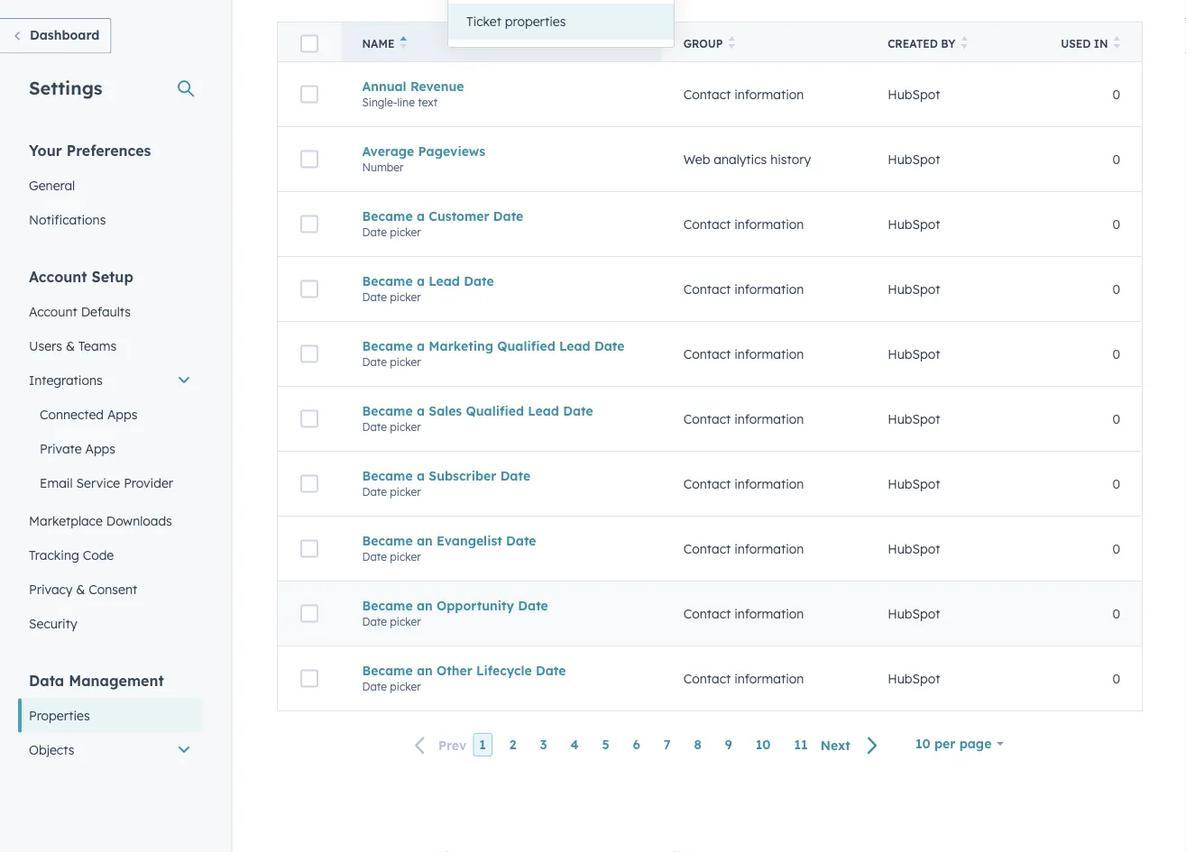 Task type: describe. For each thing, give the bounding box(es) containing it.
data management
[[29, 672, 164, 690]]

contact for annual revenue
[[684, 86, 731, 102]]

information for became a subscriber date
[[735, 476, 804, 492]]

6 button
[[627, 734, 647, 757]]

provider
[[124, 475, 173, 491]]

information for became an evangelist date
[[735, 541, 804, 557]]

lead for became a sales qualified lead date
[[528, 403, 559, 419]]

annual revenue button
[[362, 78, 641, 94]]

name button
[[341, 22, 662, 62]]

integrations
[[29, 372, 103, 388]]

0 for became a customer date
[[1113, 216, 1121, 232]]

picker inside became a subscriber date date picker
[[390, 485, 421, 499]]

name
[[362, 37, 395, 51]]

information for became a sales qualified lead date
[[735, 411, 804, 427]]

line
[[397, 95, 415, 109]]

clone button
[[768, 614, 827, 643]]

0 for average pageviews
[[1113, 151, 1121, 167]]

hubspot for average pageviews
[[888, 151, 941, 167]]

per
[[935, 736, 956, 752]]

5 button
[[596, 734, 616, 757]]

0 for became an other lifecycle date
[[1113, 671, 1121, 687]]

next
[[821, 738, 851, 753]]

properties
[[29, 708, 90, 724]]

4
[[571, 737, 579, 753]]

10 for 10
[[756, 737, 771, 753]]

1 button
[[473, 734, 493, 757]]

became for became an opportunity date
[[362, 598, 413, 614]]

your preferences
[[29, 141, 151, 159]]

evangelist
[[437, 533, 502, 549]]

11 button
[[788, 734, 815, 757]]

privacy & consent link
[[18, 573, 202, 607]]

contact for became an evangelist date
[[684, 541, 731, 557]]

contact for became a lead date
[[684, 281, 731, 297]]

tab panel containing annual revenue
[[263, 0, 1158, 777]]

web
[[684, 151, 711, 167]]

became an other lifecycle date button
[[362, 663, 641, 679]]

your preferences element
[[18, 140, 202, 237]]

account defaults link
[[18, 295, 202, 329]]

account for account setup
[[29, 268, 87, 286]]

contact information for became an other lifecycle date
[[684, 671, 804, 687]]

email
[[40, 475, 73, 491]]

service
[[76, 475, 120, 491]]

private
[[40, 441, 82, 457]]

3 button
[[534, 734, 554, 757]]

revenue
[[411, 78, 464, 94]]

picker inside became an other lifecycle date date picker
[[390, 680, 421, 694]]

pageviews
[[418, 143, 486, 159]]

average
[[362, 143, 414, 159]]

contact for became a customer date
[[684, 216, 731, 232]]

private apps link
[[18, 432, 202, 466]]

hubspot for became an evangelist date
[[888, 541, 941, 557]]

clone
[[783, 622, 812, 635]]

9 0 from the top
[[1113, 606, 1121, 622]]

0 for became an evangelist date
[[1113, 541, 1121, 557]]

picker inside became an evangelist date date picker
[[390, 550, 421, 564]]

contact information for became a subscriber date
[[684, 476, 804, 492]]

qualified for sales
[[466, 403, 524, 419]]

contact for became a marketing qualified lead date
[[684, 346, 731, 362]]

became a subscriber date date picker
[[362, 468, 531, 499]]

teams
[[78, 338, 117, 354]]

annual revenue single-line text
[[362, 78, 464, 109]]

web analytics history
[[684, 151, 811, 167]]

other
[[437, 663, 473, 679]]

sales
[[429, 403, 462, 419]]

marketplace downloads
[[29, 513, 172, 529]]

became for became a subscriber date
[[362, 468, 413, 484]]

information for annual revenue
[[735, 86, 804, 102]]

privacy
[[29, 582, 73, 597]]

0 for became a sales qualified lead date
[[1113, 411, 1121, 427]]

8 information from the top
[[735, 606, 804, 622]]

became a sales qualified lead date button
[[362, 403, 641, 419]]

10 per page
[[916, 736, 992, 752]]

defaults
[[81, 304, 131, 319]]

9
[[725, 737, 733, 753]]

an for opportunity
[[417, 598, 433, 614]]

picker inside became a marketing qualified lead date date picker
[[390, 355, 421, 369]]

became an other lifecycle date date picker
[[362, 663, 566, 694]]

press to sort. image for created by
[[961, 36, 968, 49]]

information for became a marketing qualified lead date
[[735, 346, 804, 362]]

contact information for annual revenue
[[684, 86, 804, 102]]

ticket properties
[[467, 14, 566, 29]]

ticket properties button
[[449, 4, 674, 40]]

press to sort. image for group
[[729, 36, 736, 49]]

analytics
[[714, 151, 767, 167]]

0 for became a subscriber date
[[1113, 476, 1121, 492]]

information for became a customer date
[[735, 216, 804, 232]]

contact information for became a customer date
[[684, 216, 804, 232]]

qualified for marketing
[[497, 338, 556, 354]]

apps for private apps
[[85, 441, 116, 457]]

lead for became a marketing qualified lead date
[[560, 338, 591, 354]]

became for became a marketing qualified lead date
[[362, 338, 413, 354]]

consent
[[89, 582, 137, 597]]

average pageviews button
[[362, 143, 641, 159]]

0 for became a marketing qualified lead date
[[1113, 346, 1121, 362]]

8 contact information from the top
[[684, 606, 804, 622]]

became a marketing qualified lead date button
[[362, 338, 641, 354]]

became an opportunity date date picker
[[362, 598, 549, 629]]

became a customer date button
[[362, 208, 641, 224]]

apps for connected apps
[[107, 407, 138, 422]]

a for marketing
[[417, 338, 425, 354]]

account for account defaults
[[29, 304, 77, 319]]

an for other
[[417, 663, 433, 679]]

10 for 10 per page
[[916, 736, 931, 752]]

lead inside became a lead date date picker
[[429, 273, 460, 289]]

9 hubspot from the top
[[888, 606, 941, 622]]

information for became an other lifecycle date
[[735, 671, 804, 687]]

became an evangelist date button
[[362, 533, 641, 549]]

privacy & consent
[[29, 582, 137, 597]]

users & teams
[[29, 338, 117, 354]]

became a lead date date picker
[[362, 273, 494, 304]]

became for became a sales qualified lead date
[[362, 403, 413, 419]]

dashboard
[[30, 27, 100, 43]]

used
[[1062, 37, 1091, 51]]

7
[[664, 737, 671, 753]]

hubspot for became a sales qualified lead date
[[888, 411, 941, 427]]

8
[[694, 737, 702, 753]]

opportunity
[[437, 598, 514, 614]]

press to sort. image for used in
[[1114, 36, 1121, 49]]

page
[[960, 736, 992, 752]]

management
[[69, 672, 164, 690]]



Task type: vqa. For each thing, say whether or not it's contained in the screenshot.
Annual Revenue Single-Line Text
yes



Task type: locate. For each thing, give the bounding box(es) containing it.
apps inside connected apps link
[[107, 407, 138, 422]]

7 picker from the top
[[390, 615, 421, 629]]

became inside became an opportunity date date picker
[[362, 598, 413, 614]]

users & teams link
[[18, 329, 202, 363]]

5 contact information from the top
[[684, 411, 804, 427]]

0 vertical spatial account
[[29, 268, 87, 286]]

account
[[29, 268, 87, 286], [29, 304, 77, 319]]

8 picker from the top
[[390, 680, 421, 694]]

users
[[29, 338, 62, 354]]

press to sort. element for group
[[729, 36, 736, 51]]

0 vertical spatial apps
[[107, 407, 138, 422]]

contact information for became a marketing qualified lead date
[[684, 346, 804, 362]]

0 horizontal spatial press to sort. element
[[729, 36, 736, 51]]

6 0 from the top
[[1113, 411, 1121, 427]]

1 vertical spatial account
[[29, 304, 77, 319]]

3 contact from the top
[[684, 281, 731, 297]]

1 horizontal spatial lead
[[528, 403, 559, 419]]

7 button
[[658, 734, 677, 757]]

marketplace downloads link
[[18, 504, 202, 538]]

picker up prev button
[[390, 680, 421, 694]]

hubspot for became a lead date
[[888, 281, 941, 297]]

1 account from the top
[[29, 268, 87, 286]]

prev button
[[404, 734, 473, 758]]

6 hubspot from the top
[[888, 411, 941, 427]]

notifications link
[[18, 203, 202, 237]]

4 hubspot from the top
[[888, 281, 941, 297]]

1 hubspot from the top
[[888, 86, 941, 102]]

hubspot for annual revenue
[[888, 86, 941, 102]]

security
[[29, 616, 77, 632]]

average pageviews number
[[362, 143, 486, 174]]

& right privacy
[[76, 582, 85, 597]]

lead
[[429, 273, 460, 289], [560, 338, 591, 354], [528, 403, 559, 419]]

1 vertical spatial &
[[76, 582, 85, 597]]

5 hubspot from the top
[[888, 346, 941, 362]]

picker down became a customer date date picker
[[390, 290, 421, 304]]

1 an from the top
[[417, 533, 433, 549]]

qualified inside became a marketing qualified lead date date picker
[[497, 338, 556, 354]]

4 button
[[565, 734, 585, 757]]

apps down integrations button
[[107, 407, 138, 422]]

a inside "became a sales qualified lead date date picker"
[[417, 403, 425, 419]]

contact information for became a lead date
[[684, 281, 804, 297]]

press to sort. image
[[729, 36, 736, 49], [961, 36, 968, 49], [1114, 36, 1121, 49]]

a inside became a lead date date picker
[[417, 273, 425, 289]]

2 horizontal spatial press to sort. element
[[1114, 36, 1121, 51]]

press to sort. element for created by
[[961, 36, 968, 51]]

contact for became an other lifecycle date
[[684, 671, 731, 687]]

picker inside became an opportunity date date picker
[[390, 615, 421, 629]]

connected
[[40, 407, 104, 422]]

0 vertical spatial an
[[417, 533, 433, 549]]

1 horizontal spatial &
[[76, 582, 85, 597]]

information
[[735, 86, 804, 102], [735, 216, 804, 232], [735, 281, 804, 297], [735, 346, 804, 362], [735, 411, 804, 427], [735, 476, 804, 492], [735, 541, 804, 557], [735, 606, 804, 622], [735, 671, 804, 687]]

data
[[29, 672, 64, 690]]

became for became an evangelist date
[[362, 533, 413, 549]]

1 vertical spatial lead
[[560, 338, 591, 354]]

press to sort. image inside used in button
[[1114, 36, 1121, 49]]

3 a from the top
[[417, 338, 425, 354]]

press to sort. image right group
[[729, 36, 736, 49]]

3 picker from the top
[[390, 355, 421, 369]]

2 picker from the top
[[390, 290, 421, 304]]

apps inside the private apps link
[[85, 441, 116, 457]]

press to sort. element for used in
[[1114, 36, 1121, 51]]

became a customer date date picker
[[362, 208, 524, 239]]

7 information from the top
[[735, 541, 804, 557]]

press to sort. image right by
[[961, 36, 968, 49]]

2 press to sort. element from the left
[[961, 36, 968, 51]]

3 press to sort. image from the left
[[1114, 36, 1121, 49]]

text
[[418, 95, 438, 109]]

a for lead
[[417, 273, 425, 289]]

an left the other
[[417, 663, 433, 679]]

objects
[[29, 742, 74, 758]]

4 information from the top
[[735, 346, 804, 362]]

a inside became a subscriber date date picker
[[417, 468, 425, 484]]

became an opportunity date button
[[362, 598, 641, 614]]

account setup
[[29, 268, 133, 286]]

2 a from the top
[[417, 273, 425, 289]]

qualified right sales
[[466, 403, 524, 419]]

0 vertical spatial lead
[[429, 273, 460, 289]]

a for sales
[[417, 403, 425, 419]]

3 became from the top
[[362, 338, 413, 354]]

& for users
[[66, 338, 75, 354]]

picker inside "became a sales qualified lead date date picker"
[[390, 420, 421, 434]]

4 contact information from the top
[[684, 346, 804, 362]]

1 press to sort. element from the left
[[729, 36, 736, 51]]

4 became from the top
[[362, 403, 413, 419]]

2 0 from the top
[[1113, 151, 1121, 167]]

& for privacy
[[76, 582, 85, 597]]

connected apps
[[40, 407, 138, 422]]

contact information for became an evangelist date
[[684, 541, 804, 557]]

picker up became a lead date date picker
[[390, 225, 421, 239]]

2 horizontal spatial press to sort. image
[[1114, 36, 1121, 49]]

edit button
[[710, 614, 760, 643]]

6 contact information from the top
[[684, 476, 804, 492]]

an inside became an evangelist date date picker
[[417, 533, 433, 549]]

7 became from the top
[[362, 598, 413, 614]]

security link
[[18, 607, 202, 641]]

tracking
[[29, 547, 79, 563]]

became inside "became a sales qualified lead date date picker"
[[362, 403, 413, 419]]

0 horizontal spatial press to sort. image
[[729, 36, 736, 49]]

10 inside 10 button
[[756, 737, 771, 753]]

contact for became a sales qualified lead date
[[684, 411, 731, 427]]

a down became a customer date date picker
[[417, 273, 425, 289]]

hubspot
[[888, 86, 941, 102], [888, 151, 941, 167], [888, 216, 941, 232], [888, 281, 941, 297], [888, 346, 941, 362], [888, 411, 941, 427], [888, 476, 941, 492], [888, 541, 941, 557], [888, 606, 941, 622], [888, 671, 941, 687]]

2 contact from the top
[[684, 216, 731, 232]]

2 vertical spatial an
[[417, 663, 433, 679]]

press to sort. image inside created by button
[[961, 36, 968, 49]]

a left subscriber
[[417, 468, 425, 484]]

press to sort. element inside used in button
[[1114, 36, 1121, 51]]

became inside became a marketing qualified lead date date picker
[[362, 338, 413, 354]]

became left the other
[[362, 663, 413, 679]]

became left subscriber
[[362, 468, 413, 484]]

became inside became a lead date date picker
[[362, 273, 413, 289]]

properties
[[505, 14, 566, 29]]

10 per page button
[[904, 726, 1016, 763]]

11
[[795, 737, 808, 753]]

downloads
[[106, 513, 172, 529]]

group
[[684, 37, 723, 51]]

1 became from the top
[[362, 208, 413, 224]]

2 vertical spatial lead
[[528, 403, 559, 419]]

an for evangelist
[[417, 533, 433, 549]]

5 information from the top
[[735, 411, 804, 427]]

hubspot for became an other lifecycle date
[[888, 671, 941, 687]]

1 vertical spatial apps
[[85, 441, 116, 457]]

press to sort. image inside group button
[[729, 36, 736, 49]]

5 contact from the top
[[684, 411, 731, 427]]

2
[[510, 737, 517, 753]]

1 contact from the top
[[684, 86, 731, 102]]

ticket
[[467, 14, 502, 29]]

became a lead date button
[[362, 273, 641, 289]]

& inside "link"
[[66, 338, 75, 354]]

became inside became a customer date date picker
[[362, 208, 413, 224]]

a left sales
[[417, 403, 425, 419]]

10 inside 10 per page popup button
[[916, 736, 931, 752]]

a inside became a marketing qualified lead date date picker
[[417, 338, 425, 354]]

number
[[362, 160, 404, 174]]

0 for annual revenue
[[1113, 86, 1121, 102]]

ascending sort. press to sort descending. image
[[400, 36, 407, 49]]

3 press to sort. element from the left
[[1114, 36, 1121, 51]]

3 0 from the top
[[1113, 216, 1121, 232]]

customer
[[429, 208, 490, 224]]

became left sales
[[362, 403, 413, 419]]

used in button
[[1035, 22, 1143, 62]]

10 button
[[750, 734, 777, 757]]

3 contact information from the top
[[684, 281, 804, 297]]

7 hubspot from the top
[[888, 476, 941, 492]]

2 horizontal spatial lead
[[560, 338, 591, 354]]

7 0 from the top
[[1113, 476, 1121, 492]]

apps up service
[[85, 441, 116, 457]]

press to sort. element right by
[[961, 36, 968, 51]]

data management element
[[18, 671, 202, 853]]

a for customer
[[417, 208, 425, 224]]

your
[[29, 141, 62, 159]]

an
[[417, 533, 433, 549], [417, 598, 433, 614], [417, 663, 433, 679]]

6 contact from the top
[[684, 476, 731, 492]]

objects button
[[18, 733, 202, 768]]

7 contact information from the top
[[684, 541, 804, 557]]

picker inside became a customer date date picker
[[390, 225, 421, 239]]

a left marketing
[[417, 338, 425, 354]]

3 an from the top
[[417, 663, 433, 679]]

0 vertical spatial qualified
[[497, 338, 556, 354]]

5 a from the top
[[417, 468, 425, 484]]

picker down became a lead date date picker
[[390, 355, 421, 369]]

1 press to sort. image from the left
[[729, 36, 736, 49]]

picker up became a subscriber date date picker
[[390, 420, 421, 434]]

9 information from the top
[[735, 671, 804, 687]]

2 hubspot from the top
[[888, 151, 941, 167]]

became down number
[[362, 208, 413, 224]]

became inside became an evangelist date date picker
[[362, 533, 413, 549]]

8 became from the top
[[362, 663, 413, 679]]

0 horizontal spatial &
[[66, 338, 75, 354]]

contact information for became a sales qualified lead date
[[684, 411, 804, 427]]

1 horizontal spatial 10
[[916, 736, 931, 752]]

9 contact from the top
[[684, 671, 731, 687]]

4 picker from the top
[[390, 420, 421, 434]]

6 became from the top
[[362, 533, 413, 549]]

10 right 9 at the bottom of the page
[[756, 737, 771, 753]]

contact for became a subscriber date
[[684, 476, 731, 492]]

became a subscriber date button
[[362, 468, 641, 484]]

contact
[[684, 86, 731, 102], [684, 216, 731, 232], [684, 281, 731, 297], [684, 346, 731, 362], [684, 411, 731, 427], [684, 476, 731, 492], [684, 541, 731, 557], [684, 606, 731, 622], [684, 671, 731, 687]]

1 horizontal spatial press to sort. element
[[961, 36, 968, 51]]

3 hubspot from the top
[[888, 216, 941, 232]]

press to sort. element right group
[[729, 36, 736, 51]]

became inside became an other lifecycle date date picker
[[362, 663, 413, 679]]

tab panel
[[263, 0, 1158, 777]]

4 a from the top
[[417, 403, 425, 419]]

2 contact information from the top
[[684, 216, 804, 232]]

a left customer
[[417, 208, 425, 224]]

3 information from the top
[[735, 281, 804, 297]]

1 horizontal spatial press to sort. image
[[961, 36, 968, 49]]

annual
[[362, 78, 407, 94]]

used in
[[1062, 37, 1109, 51]]

2 became from the top
[[362, 273, 413, 289]]

9 contact information from the top
[[684, 671, 804, 687]]

10 left per
[[916, 736, 931, 752]]

pagination navigation
[[404, 734, 890, 758]]

lifecycle
[[477, 663, 532, 679]]

an inside became an other lifecycle date date picker
[[417, 663, 433, 679]]

apps
[[107, 407, 138, 422], [85, 441, 116, 457]]

became for became a lead date
[[362, 273, 413, 289]]

contact information
[[684, 86, 804, 102], [684, 216, 804, 232], [684, 281, 804, 297], [684, 346, 804, 362], [684, 411, 804, 427], [684, 476, 804, 492], [684, 541, 804, 557], [684, 606, 804, 622], [684, 671, 804, 687]]

in
[[1095, 37, 1109, 51]]

0 for became a lead date
[[1113, 281, 1121, 297]]

became inside became a subscriber date date picker
[[362, 468, 413, 484]]

5 became from the top
[[362, 468, 413, 484]]

1 a from the top
[[417, 208, 425, 224]]

became down became a customer date date picker
[[362, 273, 413, 289]]

10 0 from the top
[[1113, 671, 1121, 687]]

picker inside became a lead date date picker
[[390, 290, 421, 304]]

0 horizontal spatial 10
[[756, 737, 771, 753]]

press to sort. element inside group button
[[729, 36, 736, 51]]

became an evangelist date date picker
[[362, 533, 537, 564]]

notifications
[[29, 212, 106, 227]]

5 0 from the top
[[1113, 346, 1121, 362]]

2 an from the top
[[417, 598, 433, 614]]

next button
[[815, 734, 890, 758]]

hubspot for became a customer date
[[888, 216, 941, 232]]

picker
[[390, 225, 421, 239], [390, 290, 421, 304], [390, 355, 421, 369], [390, 420, 421, 434], [390, 485, 421, 499], [390, 550, 421, 564], [390, 615, 421, 629], [390, 680, 421, 694]]

press to sort. element
[[729, 36, 736, 51], [961, 36, 968, 51], [1114, 36, 1121, 51]]

8 hubspot from the top
[[888, 541, 941, 557]]

press to sort. element right in
[[1114, 36, 1121, 51]]

account up account defaults
[[29, 268, 87, 286]]

1 vertical spatial an
[[417, 598, 433, 614]]

1 picker from the top
[[390, 225, 421, 239]]

a
[[417, 208, 425, 224], [417, 273, 425, 289], [417, 338, 425, 354], [417, 403, 425, 419], [417, 468, 425, 484]]

5 picker from the top
[[390, 485, 421, 499]]

8 0 from the top
[[1113, 541, 1121, 557]]

0
[[1113, 86, 1121, 102], [1113, 151, 1121, 167], [1113, 216, 1121, 232], [1113, 281, 1121, 297], [1113, 346, 1121, 362], [1113, 411, 1121, 427], [1113, 476, 1121, 492], [1113, 541, 1121, 557], [1113, 606, 1121, 622], [1113, 671, 1121, 687]]

prev
[[438, 738, 467, 753]]

connected apps link
[[18, 398, 202, 432]]

account up users
[[29, 304, 77, 319]]

became down became an evangelist date date picker at the left bottom of page
[[362, 598, 413, 614]]

2 press to sort. image from the left
[[961, 36, 968, 49]]

press to sort. image right in
[[1114, 36, 1121, 49]]

1
[[479, 737, 486, 753]]

an left "evangelist"
[[417, 533, 433, 549]]

1 information from the top
[[735, 86, 804, 102]]

9 button
[[719, 734, 739, 757]]

qualified inside "became a sales qualified lead date date picker"
[[466, 403, 524, 419]]

8 button
[[688, 734, 708, 757]]

email service provider
[[40, 475, 173, 491]]

1 contact information from the top
[[684, 86, 804, 102]]

2 account from the top
[[29, 304, 77, 319]]

information for became a lead date
[[735, 281, 804, 297]]

a for subscriber
[[417, 468, 425, 484]]

8 contact from the top
[[684, 606, 731, 622]]

lead inside became a marketing qualified lead date date picker
[[560, 338, 591, 354]]

ticket properties list box
[[449, 0, 674, 47]]

became a sales qualified lead date date picker
[[362, 403, 594, 434]]

setup
[[92, 268, 133, 286]]

became for became an other lifecycle date
[[362, 663, 413, 679]]

account setup element
[[18, 267, 202, 641]]

6 picker from the top
[[390, 550, 421, 564]]

7 contact from the top
[[684, 541, 731, 557]]

created by
[[888, 37, 956, 51]]

became down became a lead date date picker
[[362, 338, 413, 354]]

hubspot for became a marketing qualified lead date
[[888, 346, 941, 362]]

integrations button
[[18, 363, 202, 398]]

dashboard link
[[0, 18, 111, 54]]

an inside became an opportunity date date picker
[[417, 598, 433, 614]]

picker up became an other lifecycle date date picker
[[390, 615, 421, 629]]

0 horizontal spatial lead
[[429, 273, 460, 289]]

10 hubspot from the top
[[888, 671, 941, 687]]

& right users
[[66, 338, 75, 354]]

press to sort. element inside created by button
[[961, 36, 968, 51]]

account defaults
[[29, 304, 131, 319]]

2 button
[[503, 734, 523, 757]]

1 vertical spatial qualified
[[466, 403, 524, 419]]

qualified right marketing
[[497, 338, 556, 354]]

1 0 from the top
[[1113, 86, 1121, 102]]

6 information from the top
[[735, 476, 804, 492]]

created
[[888, 37, 938, 51]]

a inside became a customer date date picker
[[417, 208, 425, 224]]

marketplace
[[29, 513, 103, 529]]

4 0 from the top
[[1113, 281, 1121, 297]]

email service provider link
[[18, 466, 202, 500]]

edit
[[725, 622, 745, 635]]

tracking code link
[[18, 538, 202, 573]]

became left "evangelist"
[[362, 533, 413, 549]]

an left opportunity
[[417, 598, 433, 614]]

ascending sort. press to sort descending. element
[[400, 36, 407, 51]]

hubspot for became a subscriber date
[[888, 476, 941, 492]]

3
[[540, 737, 547, 753]]

properties link
[[18, 699, 202, 733]]

lead inside "became a sales qualified lead date date picker"
[[528, 403, 559, 419]]

2 information from the top
[[735, 216, 804, 232]]

tracking code
[[29, 547, 114, 563]]

0 vertical spatial &
[[66, 338, 75, 354]]

became for became a customer date
[[362, 208, 413, 224]]

4 contact from the top
[[684, 346, 731, 362]]

picker up became an evangelist date date picker at the left bottom of page
[[390, 485, 421, 499]]

5
[[602, 737, 610, 753]]

picker up became an opportunity date date picker
[[390, 550, 421, 564]]



